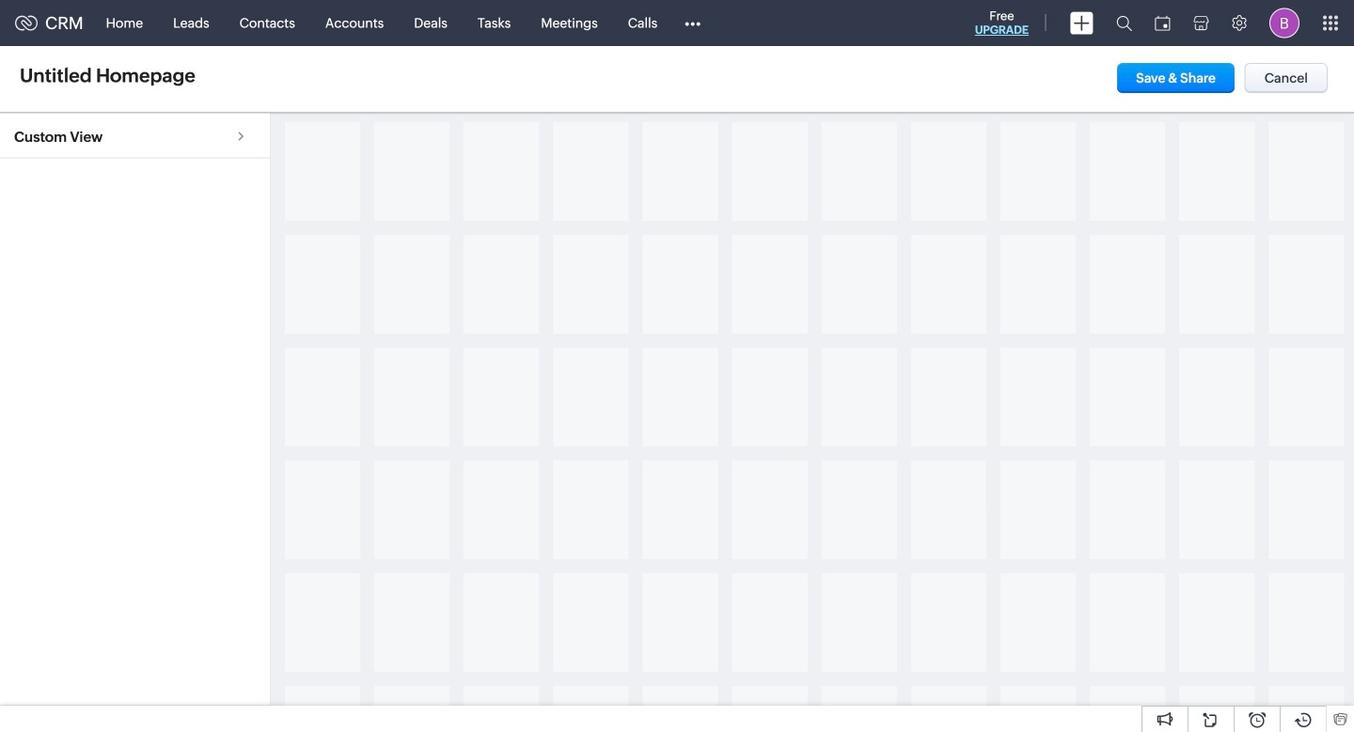 Task type: describe. For each thing, give the bounding box(es) containing it.
profile element
[[1259, 0, 1311, 46]]



Task type: vqa. For each thing, say whether or not it's contained in the screenshot.
Oh My Goodknits Inc
no



Task type: locate. For each thing, give the bounding box(es) containing it.
logo image
[[15, 16, 38, 31]]

Other Modules field
[[673, 8, 713, 38]]

create menu image
[[1071, 12, 1094, 34]]

calendar image
[[1155, 16, 1171, 31]]

search image
[[1117, 15, 1133, 31]]

create menu element
[[1059, 0, 1105, 46]]

search element
[[1105, 0, 1144, 46]]

None text field
[[14, 62, 247, 89]]

profile image
[[1270, 8, 1300, 38]]



